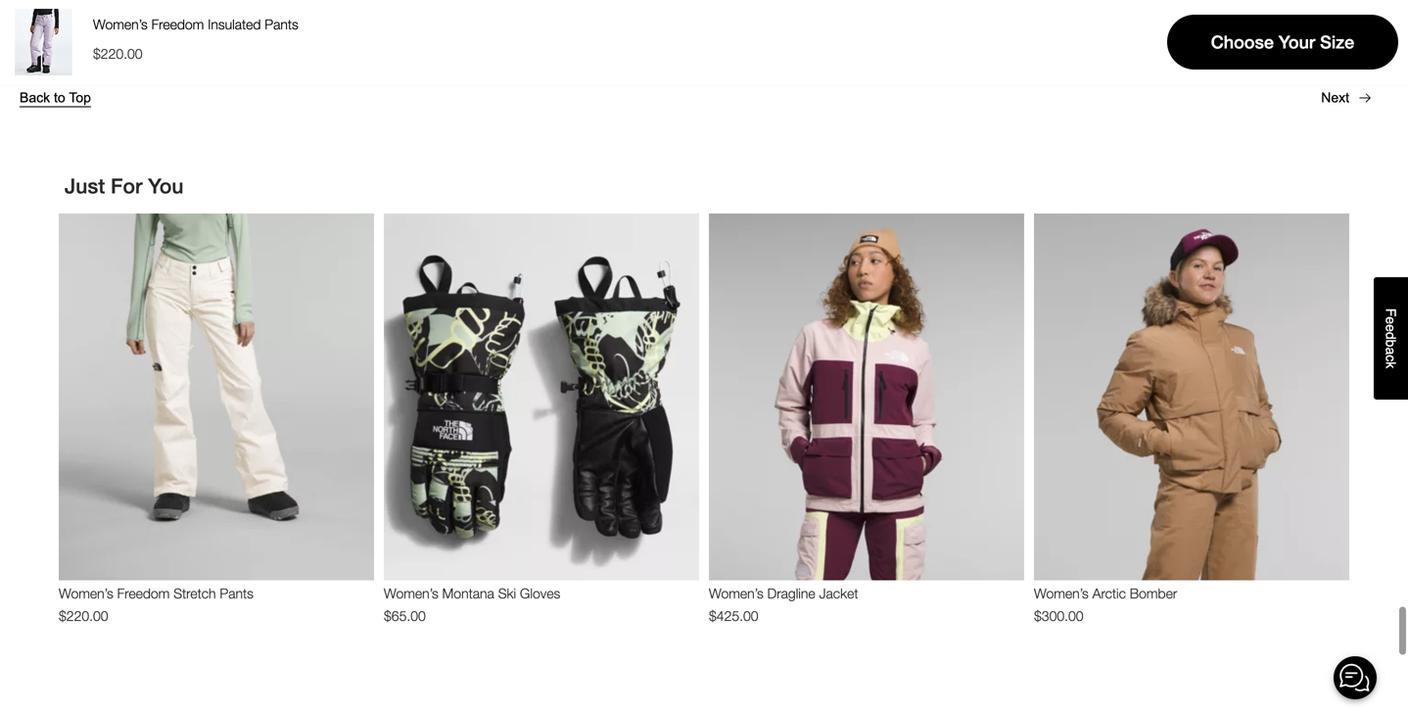 Task type: vqa. For each thing, say whether or not it's contained in the screenshot.
the bottommost Ratings
no



Task type: describe. For each thing, give the bounding box(es) containing it.
women's for women's montana ski gloves $65.00
[[384, 585, 439, 602]]

$220.00 inside women's freedom stretch pants $220.00
[[59, 608, 108, 624]]

stretch
[[174, 585, 216, 602]]

arctic
[[1093, 585, 1127, 602]]

women's dragline jacket $425.00
[[709, 585, 859, 624]]

k
[[1384, 362, 1400, 369]]

1-
[[136, 57, 149, 73]]

women's montana ski gloves link
[[384, 585, 700, 602]]

women's for women's freedom stretch pants $220.00
[[59, 585, 113, 602]]

choose your size
[[1212, 32, 1355, 52]]

pants for women's freedom insulated pants
[[265, 16, 299, 32]]

choose your size button
[[1168, 15, 1399, 70]]

women's for women's dragline jacket $425.00
[[709, 585, 764, 602]]

10
[[149, 57, 164, 73]]

f e e d b a c k button
[[1375, 277, 1409, 400]]

to
[[54, 90, 65, 105]]

$65.00
[[384, 608, 426, 624]]

you
[[148, 174, 184, 198]]

women's freedom stretch pants image
[[59, 214, 374, 580]]

women's arctic bomber link
[[1035, 585, 1350, 602]]

for
[[111, 174, 142, 198]]

your
[[1279, 32, 1316, 52]]

ski
[[498, 585, 516, 602]]

top
[[69, 90, 91, 105]]

women's dragline jacket link
[[709, 585, 1025, 602]]

pants for women's freedom stretch pants $220.00
[[220, 585, 254, 602]]

freedom for insulated
[[151, 16, 204, 32]]

back to top button
[[20, 90, 91, 106]]

women's montana ski gloves $65.00
[[384, 585, 561, 624]]

insulated
[[208, 16, 261, 32]]

f e e d b a c k
[[1384, 308, 1400, 369]]

freedom for stretch
[[117, 585, 170, 602]]

$425.00
[[709, 608, 759, 624]]

bomber
[[1130, 585, 1178, 602]]



Task type: locate. For each thing, give the bounding box(es) containing it.
f
[[1384, 308, 1400, 317]]

0 vertical spatial $220.00
[[93, 46, 143, 62]]

women's inside women's dragline jacket $425.00
[[709, 585, 764, 602]]

freedom
[[151, 16, 204, 32], [117, 585, 170, 602]]

c
[[1384, 355, 1400, 362]]

freedom left stretch
[[117, 585, 170, 602]]

a
[[1384, 347, 1400, 355]]

1 vertical spatial freedom
[[117, 585, 170, 602]]

1 horizontal spatial pants
[[265, 16, 299, 32]]

just
[[65, 174, 105, 198]]

1 e from the top
[[1384, 317, 1400, 324]]

women's freedom stretch pants link
[[59, 585, 374, 602]]

$300.00
[[1035, 608, 1084, 624]]

0 vertical spatial freedom
[[151, 16, 204, 32]]

d
[[1384, 332, 1400, 340]]

women's inside women's arctic bomber $300.00
[[1035, 585, 1089, 602]]

women's freedom insulated pants
[[93, 16, 299, 32]]

women's arctic bomber $300.00
[[1035, 585, 1178, 624]]

women's inside women's montana ski gloves $65.00
[[384, 585, 439, 602]]

choose
[[1212, 32, 1274, 52]]

women's inside women's freedom stretch pants $220.00
[[59, 585, 113, 602]]

pants inside women's freedom stretch pants $220.00
[[220, 585, 254, 602]]

pants right stretch
[[220, 585, 254, 602]]

jacket
[[820, 585, 859, 602]]

women's for women's freedom insulated pants
[[93, 16, 148, 32]]

0 horizontal spatial pants
[[220, 585, 254, 602]]

0 vertical spatial pants
[[265, 16, 299, 32]]

freedom inside women's freedom stretch pants $220.00
[[117, 585, 170, 602]]

2 e from the top
[[1384, 324, 1400, 332]]

e up "d"
[[1384, 317, 1400, 324]]

e
[[1384, 317, 1400, 324], [1384, 324, 1400, 332]]

displaying
[[20, 57, 80, 73]]

montana
[[442, 585, 495, 602]]

back to top
[[20, 90, 91, 105]]

size
[[1321, 32, 1355, 52]]

women's arctic bomber image
[[1035, 214, 1350, 580]]

just for you
[[65, 174, 184, 198]]

back
[[20, 90, 50, 105]]

b
[[1384, 340, 1400, 347]]

women's for women's arctic bomber $300.00
[[1035, 585, 1089, 602]]

pants
[[265, 16, 299, 32], [220, 585, 254, 602]]

next
[[1322, 90, 1350, 105]]

women's
[[93, 16, 148, 32], [59, 585, 113, 602], [384, 585, 439, 602], [709, 585, 764, 602], [1035, 585, 1089, 602]]

$220.00
[[93, 46, 143, 62], [59, 608, 108, 624]]

next button
[[1322, 90, 1374, 106]]

1 vertical spatial pants
[[220, 585, 254, 602]]

1 vertical spatial $220.00
[[59, 608, 108, 624]]

gloves
[[520, 585, 561, 602]]

dragline
[[768, 585, 816, 602]]

e up the b at the right
[[1384, 324, 1400, 332]]

reviews
[[83, 57, 132, 73]]

women's freedom stretch pants $220.00
[[59, 585, 254, 624]]

displaying reviews             1-10
[[20, 57, 164, 73]]

freedom up 10
[[151, 16, 204, 32]]

women's dragline jacket image
[[709, 214, 1025, 580]]

https://images.thenorthface.com/is/image/thenorthface/nf0a5acy_pmi_hero?$color swatch$ image
[[10, 9, 76, 75]]

women's montana ski gloves image
[[384, 214, 700, 580]]

next image
[[1376, 381, 1399, 404]]

pants right insulated
[[265, 16, 299, 32]]



